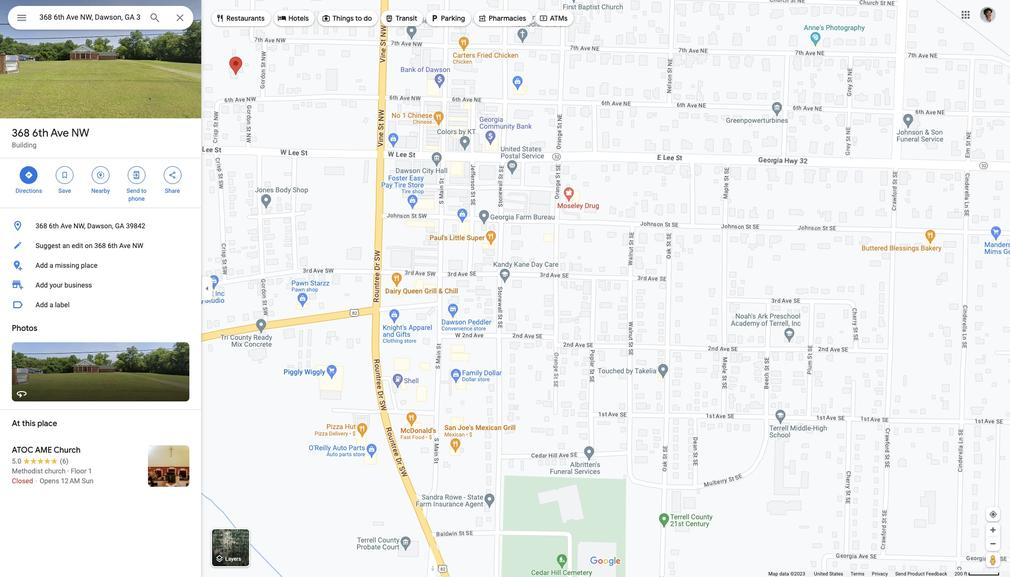 Task type: locate. For each thing, give the bounding box(es) containing it.
a for missing
[[50, 261, 53, 269]]

©2023
[[790, 571, 805, 577]]

 parking
[[430, 13, 465, 24]]

1 vertical spatial to
[[141, 187, 146, 194]]

200 ft button
[[955, 571, 1000, 577]]

to inside send to phone
[[141, 187, 146, 194]]

5.0
[[12, 457, 21, 465]]

nw,
[[73, 222, 85, 230]]

368 6th Ave NW, Dawson, GA 39842 field
[[8, 6, 193, 30]]

6th up suggest on the left top
[[49, 222, 59, 230]]

footer
[[768, 571, 955, 577]]

a inside add a missing place button
[[50, 261, 53, 269]]

3 add from the top
[[36, 301, 48, 309]]

nearby
[[91, 187, 110, 194]]

map
[[768, 571, 778, 577]]

add down suggest on the left top
[[36, 261, 48, 269]]

building
[[12, 141, 37, 149]]

send inside button
[[895, 571, 906, 577]]

368 inside 368 6th ave nw, dawson, ga 39842 button
[[36, 222, 47, 230]]

0 vertical spatial place
[[81, 261, 97, 269]]

ave down ga
[[119, 242, 131, 250]]

ave inside suggest an edit on 368 6th ave nw button
[[119, 242, 131, 250]]

·
[[67, 467, 69, 475]]

add left label
[[36, 301, 48, 309]]

1 add from the top
[[36, 261, 48, 269]]

add left your
[[36, 281, 48, 289]]

atoc ame church
[[12, 445, 81, 455]]

to inside the " things to do"
[[355, 14, 362, 23]]

1 vertical spatial nw
[[132, 242, 143, 250]]

1 vertical spatial 368
[[36, 222, 47, 230]]

0 horizontal spatial 368
[[12, 126, 30, 140]]

floor
[[71, 467, 86, 475]]

suggest an edit on 368 6th ave nw button
[[0, 236, 201, 255]]

0 horizontal spatial send
[[127, 187, 140, 194]]

send for send to phone
[[127, 187, 140, 194]]

ave left nw,
[[60, 222, 72, 230]]

hotels
[[288, 14, 309, 23]]

1 horizontal spatial send
[[895, 571, 906, 577]]

0 vertical spatial 6th
[[32, 126, 48, 140]]

send left product
[[895, 571, 906, 577]]

to
[[355, 14, 362, 23], [141, 187, 146, 194]]

2 horizontal spatial 6th
[[108, 242, 118, 250]]

add your business
[[36, 281, 92, 289]]

 hotels
[[278, 13, 309, 24]]

1 vertical spatial send
[[895, 571, 906, 577]]


[[24, 170, 33, 181]]

1 vertical spatial place
[[37, 419, 57, 429]]

1 horizontal spatial to
[[355, 14, 362, 23]]

to up phone
[[141, 187, 146, 194]]

0 vertical spatial a
[[50, 261, 53, 269]]

2 horizontal spatial 368
[[94, 242, 106, 250]]

ave
[[51, 126, 69, 140], [60, 222, 72, 230], [119, 242, 131, 250]]


[[539, 13, 548, 24]]

None field
[[39, 11, 141, 23]]

 search field
[[8, 6, 193, 32]]

opens
[[40, 477, 59, 485]]

a
[[50, 261, 53, 269], [50, 301, 53, 309]]

6th up building
[[32, 126, 48, 140]]

1 vertical spatial add
[[36, 281, 48, 289]]

1 horizontal spatial place
[[81, 261, 97, 269]]

send to phone
[[127, 187, 146, 202]]

1 a from the top
[[50, 261, 53, 269]]

show street view coverage image
[[986, 552, 1000, 567]]

none field inside 368 6th ave nw, dawson, ga 39842 field
[[39, 11, 141, 23]]

footer containing map data ©2023
[[768, 571, 955, 577]]

0 vertical spatial ave
[[51, 126, 69, 140]]

a left missing
[[50, 261, 53, 269]]

united states
[[814, 571, 843, 577]]

business
[[65, 281, 92, 289]]

nw
[[71, 126, 89, 140], [132, 242, 143, 250]]

1 vertical spatial 6th
[[49, 222, 59, 230]]

1 vertical spatial ave
[[60, 222, 72, 230]]

google account: tariq douglas  
(tariq.douglas@adept.ai) image
[[980, 7, 996, 23]]

send up phone
[[127, 187, 140, 194]]

368 6th ave nw, dawson, ga 39842
[[36, 222, 145, 230]]

place right this
[[37, 419, 57, 429]]

a inside add a label button
[[50, 301, 53, 309]]

map data ©2023
[[768, 571, 806, 577]]

1 horizontal spatial 6th
[[49, 222, 59, 230]]

ave for nw
[[51, 126, 69, 140]]

send inside send to phone
[[127, 187, 140, 194]]

add inside button
[[36, 301, 48, 309]]

1 horizontal spatial nw
[[132, 242, 143, 250]]

2 vertical spatial ave
[[119, 242, 131, 250]]

place down suggest an edit on 368 6th ave nw
[[81, 261, 97, 269]]

place
[[81, 261, 97, 269], [37, 419, 57, 429]]

zoom out image
[[989, 540, 997, 547]]

0 vertical spatial add
[[36, 261, 48, 269]]


[[168, 170, 177, 181]]

368 up building
[[12, 126, 30, 140]]

things
[[332, 14, 354, 23]]

add a missing place button
[[0, 255, 201, 275]]

terms button
[[851, 571, 864, 577]]

add your business link
[[0, 275, 201, 295]]

ave inside 368 6th ave nw building
[[51, 126, 69, 140]]

your
[[50, 281, 63, 289]]

368 6th ave nw building
[[12, 126, 89, 149]]

layers
[[225, 556, 241, 562]]

2 vertical spatial 6th
[[108, 242, 118, 250]]


[[430, 13, 439, 24]]

0 vertical spatial 368
[[12, 126, 30, 140]]

0 vertical spatial nw
[[71, 126, 89, 140]]

(6)
[[60, 457, 69, 465]]

place inside add a missing place button
[[81, 261, 97, 269]]

1 horizontal spatial 368
[[36, 222, 47, 230]]

368 inside suggest an edit on 368 6th ave nw button
[[94, 242, 106, 250]]

ave inside 368 6th ave nw, dawson, ga 39842 button
[[60, 222, 72, 230]]

nw inside suggest an edit on 368 6th ave nw button
[[132, 242, 143, 250]]


[[132, 170, 141, 181]]

2 vertical spatial 368
[[94, 242, 106, 250]]

privacy
[[872, 571, 888, 577]]

0 horizontal spatial to
[[141, 187, 146, 194]]

closed
[[12, 477, 33, 485]]

2 add from the top
[[36, 281, 48, 289]]

368 right on
[[94, 242, 106, 250]]

 button
[[8, 6, 36, 32]]

privacy button
[[872, 571, 888, 577]]

actions for 368 6th ave nw region
[[0, 158, 201, 208]]

 atms
[[539, 13, 568, 24]]

368 inside 368 6th ave nw building
[[12, 126, 30, 140]]

add inside "link"
[[36, 281, 48, 289]]

at
[[12, 419, 20, 429]]

0 vertical spatial to
[[355, 14, 362, 23]]

pharmacies
[[489, 14, 526, 23]]

dawson,
[[87, 222, 113, 230]]

 transit
[[385, 13, 417, 24]]

parking
[[441, 14, 465, 23]]

to left do
[[355, 14, 362, 23]]

6th
[[32, 126, 48, 140], [49, 222, 59, 230], [108, 242, 118, 250]]

add
[[36, 261, 48, 269], [36, 281, 48, 289], [36, 301, 48, 309]]

6th for nw,
[[49, 222, 59, 230]]

368
[[12, 126, 30, 140], [36, 222, 47, 230], [94, 242, 106, 250]]

add inside button
[[36, 261, 48, 269]]

1 vertical spatial a
[[50, 301, 53, 309]]

368 6th ave nw main content
[[0, 0, 201, 577]]


[[322, 13, 331, 24]]

39842
[[126, 222, 145, 230]]

0 horizontal spatial nw
[[71, 126, 89, 140]]

add a label
[[36, 301, 70, 309]]

6th inside suggest an edit on 368 6th ave nw button
[[108, 242, 118, 250]]

0 vertical spatial send
[[127, 187, 140, 194]]

2 a from the top
[[50, 301, 53, 309]]

6th inside 368 6th ave nw building
[[32, 126, 48, 140]]

ave up 
[[51, 126, 69, 140]]

2 vertical spatial add
[[36, 301, 48, 309]]

368 up suggest on the left top
[[36, 222, 47, 230]]

6th inside 368 6th ave nw, dawson, ga 39842 button
[[49, 222, 59, 230]]

a left label
[[50, 301, 53, 309]]

6th down ga
[[108, 242, 118, 250]]

368 for nw
[[12, 126, 30, 140]]

ave for nw,
[[60, 222, 72, 230]]

0 horizontal spatial 6th
[[32, 126, 48, 140]]



Task type: describe. For each thing, give the bounding box(es) containing it.
5.0 stars 6 reviews image
[[12, 456, 69, 466]]

send product feedback button
[[895, 571, 947, 577]]

sun
[[82, 477, 93, 485]]

368 for nw,
[[36, 222, 47, 230]]

add for add your business
[[36, 281, 48, 289]]

do
[[364, 14, 372, 23]]


[[16, 11, 28, 25]]

church
[[45, 467, 66, 475]]

church
[[54, 445, 81, 455]]

footer inside google maps element
[[768, 571, 955, 577]]

add a label button
[[0, 295, 201, 315]]

nw inside 368 6th ave nw building
[[71, 126, 89, 140]]

at this place
[[12, 419, 57, 429]]


[[385, 13, 394, 24]]

on
[[85, 242, 93, 250]]

photos
[[12, 324, 37, 333]]


[[278, 13, 286, 24]]

this
[[22, 419, 36, 429]]

368 6th ave nw, dawson, ga 39842 button
[[0, 216, 201, 236]]

 things to do
[[322, 13, 372, 24]]

collapse side panel image
[[202, 283, 213, 294]]

suggest an edit on 368 6th ave nw
[[36, 242, 143, 250]]

zoom in image
[[989, 526, 997, 534]]

 pharmacies
[[478, 13, 526, 24]]

add for add a missing place
[[36, 261, 48, 269]]

6th for nw
[[32, 126, 48, 140]]

⋅
[[35, 477, 38, 485]]

ame
[[35, 445, 52, 455]]

share
[[165, 187, 180, 194]]

200 ft
[[955, 571, 967, 577]]

send product feedback
[[895, 571, 947, 577]]

atoc
[[12, 445, 33, 455]]

united states button
[[814, 571, 843, 577]]

 restaurants
[[216, 13, 265, 24]]

transit
[[396, 14, 417, 23]]

product
[[907, 571, 925, 577]]

united
[[814, 571, 828, 577]]

edit
[[72, 242, 83, 250]]

data
[[779, 571, 789, 577]]

methodist church · floor 1 closed ⋅ opens 12 am sun
[[12, 467, 93, 485]]

add a missing place
[[36, 261, 97, 269]]

suggest
[[36, 242, 61, 250]]

add for add a label
[[36, 301, 48, 309]]

google maps element
[[0, 0, 1010, 577]]

phone
[[128, 195, 145, 202]]

feedback
[[926, 571, 947, 577]]

1
[[88, 467, 92, 475]]


[[216, 13, 224, 24]]

an
[[62, 242, 70, 250]]


[[96, 170, 105, 181]]

restaurants
[[226, 14, 265, 23]]

show your location image
[[989, 510, 998, 519]]


[[60, 170, 69, 181]]

directions
[[16, 187, 42, 194]]

atms
[[550, 14, 568, 23]]

missing
[[55, 261, 79, 269]]

terms
[[851, 571, 864, 577]]

methodist
[[12, 467, 43, 475]]

save
[[58, 187, 71, 194]]

ga
[[115, 222, 124, 230]]

ft
[[964, 571, 967, 577]]

200
[[955, 571, 963, 577]]

send for send product feedback
[[895, 571, 906, 577]]

label
[[55, 301, 70, 309]]


[[478, 13, 487, 24]]

states
[[829, 571, 843, 577]]

0 horizontal spatial place
[[37, 419, 57, 429]]

a for label
[[50, 301, 53, 309]]

12 am
[[61, 477, 80, 485]]



Task type: vqa. For each thing, say whether or not it's contained in the screenshot.
 button on the left top
yes



